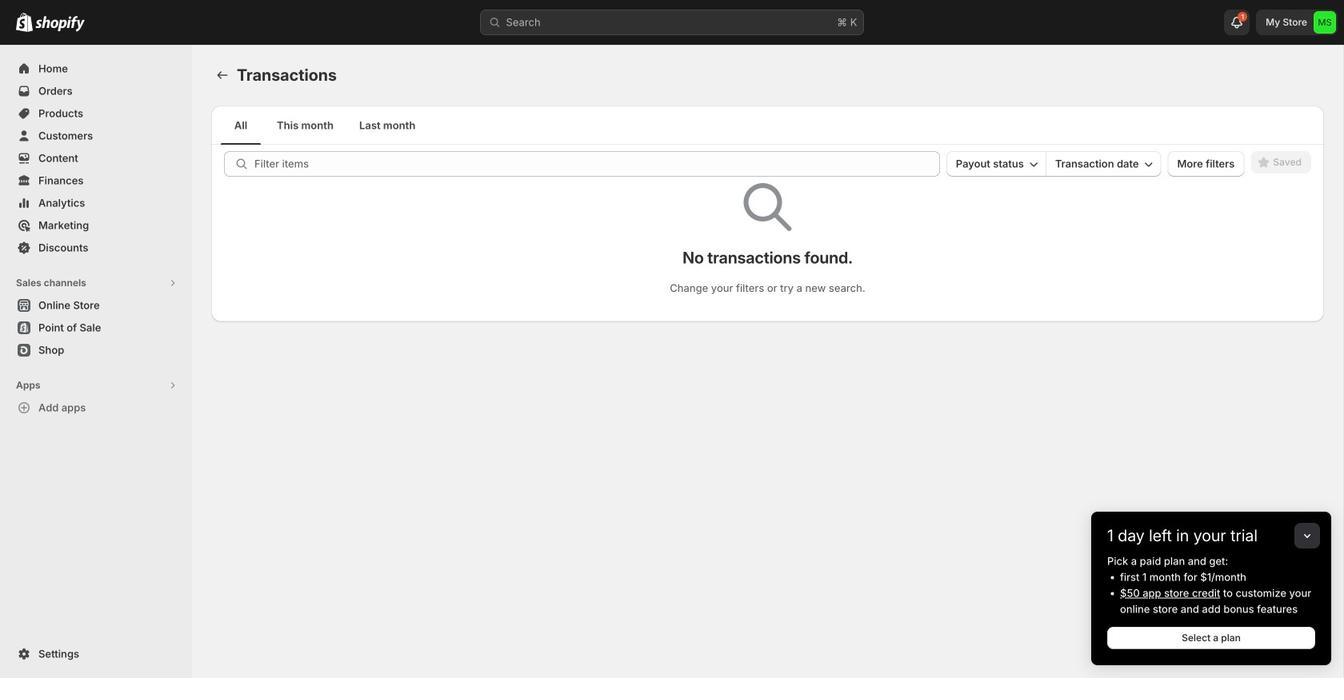 Task type: vqa. For each thing, say whether or not it's contained in the screenshot.
Search collections TEXT FIELD
no



Task type: locate. For each thing, give the bounding box(es) containing it.
1 horizontal spatial shopify image
[[35, 16, 85, 32]]

my store image
[[1314, 11, 1337, 34]]

shopify image
[[16, 13, 33, 32], [35, 16, 85, 32]]

empty search results image
[[744, 183, 792, 231]]

tab list
[[218, 106, 1318, 145]]

0 horizontal spatial shopify image
[[16, 13, 33, 32]]



Task type: describe. For each thing, give the bounding box(es) containing it.
Filter items text field
[[255, 151, 940, 177]]



